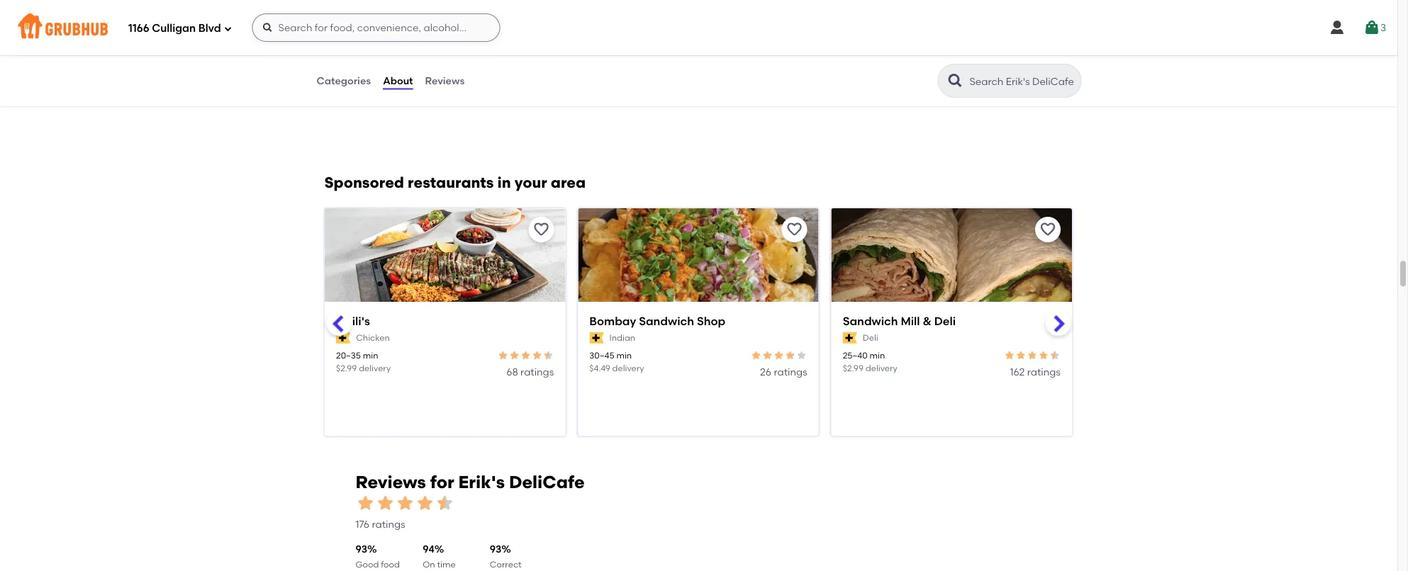 Task type: describe. For each thing, give the bounding box(es) containing it.
restaurants
[[408, 174, 494, 192]]

subscription pass image
[[336, 333, 351, 344]]

about
[[383, 75, 413, 87]]

in
[[497, 174, 511, 192]]

more
[[350, 39, 376, 51]]

&
[[923, 315, 932, 329]]

min for chili's
[[363, 351, 379, 361]]

min for sandwich mill & deli
[[870, 351, 886, 361]]

$2.99 for chili's
[[336, 364, 357, 374]]

1166 culligan blvd
[[128, 22, 221, 35]]

bombay sandwich shop link
[[590, 314, 808, 330]]

20–35 min $2.99 delivery
[[336, 351, 391, 374]]

30–45 min $4.49 delivery
[[590, 351, 645, 374]]

about button
[[382, 55, 414, 106]]

save this restaurant button for sandwich
[[1036, 217, 1061, 243]]

sandwich inside bombay sandwich shop link
[[639, 315, 695, 329]]

delivery for bombay sandwich shop
[[613, 364, 645, 374]]

on
[[423, 560, 435, 570]]

search icon image
[[947, 72, 964, 89]]

shop
[[697, 315, 726, 329]]

25–40
[[843, 351, 868, 361]]

Search Erik's DeliCafe search field
[[968, 74, 1077, 88]]

0 vertical spatial erik's
[[409, 39, 433, 51]]

94
[[423, 544, 435, 556]]

main navigation navigation
[[0, 0, 1398, 55]]

ratings right 176
[[372, 519, 405, 531]]

area
[[551, 174, 586, 192]]

176 ratings
[[356, 519, 405, 531]]

3
[[1381, 22, 1386, 34]]

indian
[[610, 333, 636, 343]]

$2.99 for sandwich mill & deli
[[843, 364, 864, 374]]

3 button
[[1364, 15, 1386, 40]]

26
[[761, 366, 772, 378]]

time
[[437, 560, 456, 570]]

correct
[[490, 560, 522, 570]]

reviews for reviews
[[425, 75, 465, 87]]

save this restaurant button for bombay
[[782, 217, 808, 243]]

delivery for chili's
[[359, 364, 391, 374]]

chili's
[[336, 315, 370, 329]]

bombay sandwich shop logo image
[[579, 209, 819, 328]]

min for bombay sandwich shop
[[617, 351, 632, 361]]

for
[[430, 472, 454, 493]]

about
[[378, 39, 407, 51]]

20–35
[[336, 351, 361, 361]]

sandwich inside sandwich mill & deli link
[[843, 315, 899, 329]]

good
[[356, 560, 379, 570]]

1166
[[128, 22, 149, 35]]

reviews for erik's delicafe
[[356, 472, 585, 493]]

0 vertical spatial delicafe
[[436, 39, 478, 51]]

162 ratings
[[1011, 366, 1061, 378]]

$4.49
[[590, 364, 611, 374]]



Task type: vqa. For each thing, say whether or not it's contained in the screenshot.
Now button
no



Task type: locate. For each thing, give the bounding box(es) containing it.
1 horizontal spatial 93
[[490, 544, 502, 556]]

Search for food, convenience, alcohol... search field
[[252, 13, 500, 42]]

93 for 93 correct
[[490, 544, 502, 556]]

save this restaurant image for sandwich mill & deli
[[1040, 221, 1057, 238]]

$2.99 inside the 25–40 min $2.99 delivery
[[843, 364, 864, 374]]

blvd
[[198, 22, 221, 35]]

erik's right "about"
[[409, 39, 433, 51]]

ratings for bombay sandwich shop
[[774, 366, 808, 378]]

93 inside 93 correct
[[490, 544, 502, 556]]

1 vertical spatial reviews
[[356, 472, 426, 493]]

ratings for chili's
[[521, 366, 554, 378]]

sponsored restaurants in your area
[[324, 174, 586, 192]]

save this restaurant image
[[533, 221, 550, 238], [1040, 221, 1057, 238]]

delivery right $4.49
[[613, 364, 645, 374]]

1 sandwich from the left
[[639, 315, 695, 329]]

1 horizontal spatial save this restaurant image
[[1040, 221, 1057, 238]]

mill
[[901, 315, 921, 329]]

subscription pass image for sandwich
[[843, 333, 858, 344]]

min
[[363, 351, 379, 361], [617, 351, 632, 361], [870, 351, 886, 361]]

0 horizontal spatial 93
[[356, 544, 367, 556]]

1 delivery from the left
[[359, 364, 391, 374]]

1 horizontal spatial save this restaurant button
[[782, 217, 808, 243]]

subscription pass image up 25–40
[[843, 333, 858, 344]]

0 horizontal spatial delicafe
[[436, 39, 478, 51]]

2 $2.99 from the left
[[843, 364, 864, 374]]

reviews right about
[[425, 75, 465, 87]]

subscription pass image
[[590, 333, 604, 344], [843, 333, 858, 344]]

0 horizontal spatial $2.99
[[336, 364, 357, 374]]

1 93 from the left
[[356, 544, 367, 556]]

2 delivery from the left
[[613, 364, 645, 374]]

3 min from the left
[[870, 351, 886, 361]]

reviews for reviews for erik's delicafe
[[356, 472, 426, 493]]

ratings right 26
[[774, 366, 808, 378]]

delivery inside the 25–40 min $2.99 delivery
[[866, 364, 898, 374]]

min down chicken
[[363, 351, 379, 361]]

categories button
[[316, 55, 372, 106]]

0 horizontal spatial delivery
[[359, 364, 391, 374]]

93 up correct
[[490, 544, 502, 556]]

deli up 25–40
[[863, 333, 879, 343]]

food
[[381, 560, 400, 570]]

2 sandwich from the left
[[843, 315, 899, 329]]

2 93 from the left
[[490, 544, 502, 556]]

26 ratings
[[761, 366, 808, 378]]

0 horizontal spatial min
[[363, 351, 379, 361]]

min right 25–40
[[870, 351, 886, 361]]

1 vertical spatial deli
[[863, 333, 879, 343]]

delivery for sandwich mill & deli
[[866, 364, 898, 374]]

min inside 20–35 min $2.99 delivery
[[363, 351, 379, 361]]

1 horizontal spatial sandwich
[[843, 315, 899, 329]]

reviews button
[[424, 55, 465, 106]]

subscription pass image up 30–45
[[590, 333, 604, 344]]

93 correct
[[490, 544, 522, 572]]

your
[[515, 174, 547, 192]]

chili's link
[[336, 314, 554, 330]]

sponsored
[[324, 174, 404, 192]]

save this restaurant image for chili's
[[533, 221, 550, 238]]

view
[[325, 39, 348, 51]]

$2.99 down 20–35
[[336, 364, 357, 374]]

svg image inside 3 button
[[1364, 19, 1381, 36]]

ratings right 68 at the left bottom
[[521, 366, 554, 378]]

view more about erik's delicafe
[[325, 39, 478, 51]]

2 min from the left
[[617, 351, 632, 361]]

94 on time
[[423, 544, 456, 572]]

2 save this restaurant button from the left
[[782, 217, 808, 243]]

1 vertical spatial erik's
[[458, 472, 505, 493]]

ratings
[[521, 366, 554, 378], [774, 366, 808, 378], [1028, 366, 1061, 378], [372, 519, 405, 531]]

min inside the 25–40 min $2.99 delivery
[[870, 351, 886, 361]]

0 horizontal spatial save this restaurant image
[[533, 221, 550, 238]]

bombay
[[590, 315, 637, 329]]

sandwich mill & deli logo image
[[832, 209, 1073, 328]]

sandwich mill & deli link
[[843, 314, 1061, 330]]

save this restaurant image
[[787, 221, 804, 238]]

93 inside 93 good food
[[356, 544, 367, 556]]

sandwich mill & deli
[[843, 315, 956, 329]]

93 up 'good'
[[356, 544, 367, 556]]

delivery
[[359, 364, 391, 374], [613, 364, 645, 374], [866, 364, 898, 374]]

svg image
[[1329, 19, 1346, 36], [1364, 19, 1381, 36], [262, 22, 273, 33], [224, 24, 232, 33]]

1 horizontal spatial min
[[617, 351, 632, 361]]

bombay sandwich shop
[[590, 315, 726, 329]]

min down indian
[[617, 351, 632, 361]]

93 for 93 good food
[[356, 544, 367, 556]]

deli right &
[[935, 315, 956, 329]]

0 vertical spatial reviews
[[425, 75, 465, 87]]

0 horizontal spatial sandwich
[[639, 315, 695, 329]]

162
[[1011, 366, 1025, 378]]

2 subscription pass image from the left
[[843, 333, 858, 344]]

reviews
[[425, 75, 465, 87], [356, 472, 426, 493]]

1 horizontal spatial deli
[[935, 315, 956, 329]]

save this restaurant button
[[529, 217, 554, 243], [782, 217, 808, 243], [1036, 217, 1061, 243]]

sandwich left the shop
[[639, 315, 695, 329]]

reviews inside button
[[425, 75, 465, 87]]

chili's logo image
[[325, 209, 566, 328]]

1 save this restaurant button from the left
[[529, 217, 554, 243]]

1 horizontal spatial delivery
[[613, 364, 645, 374]]

1 horizontal spatial $2.99
[[843, 364, 864, 374]]

1 vertical spatial delicafe
[[509, 472, 585, 493]]

chicken
[[356, 333, 390, 343]]

ratings right 162
[[1028, 366, 1061, 378]]

min inside '30–45 min $4.49 delivery'
[[617, 351, 632, 361]]

2 horizontal spatial delivery
[[866, 364, 898, 374]]

2 horizontal spatial min
[[870, 351, 886, 361]]

$2.99
[[336, 364, 357, 374], [843, 364, 864, 374]]

star icon image
[[498, 350, 509, 362], [509, 350, 520, 362], [520, 350, 532, 362], [532, 350, 543, 362], [543, 350, 554, 362], [543, 350, 554, 362], [751, 350, 762, 362], [762, 350, 774, 362], [774, 350, 785, 362], [785, 350, 796, 362], [796, 350, 808, 362], [1004, 350, 1016, 362], [1016, 350, 1027, 362], [1027, 350, 1039, 362], [1039, 350, 1050, 362], [1050, 350, 1061, 362], [1050, 350, 1061, 362], [356, 494, 375, 514], [375, 494, 395, 514], [395, 494, 415, 514], [415, 494, 435, 514], [435, 494, 455, 514], [435, 494, 455, 514]]

3 save this restaurant button from the left
[[1036, 217, 1061, 243]]

25–40 min $2.99 delivery
[[843, 351, 898, 374]]

0 horizontal spatial erik's
[[409, 39, 433, 51]]

1 horizontal spatial delicafe
[[509, 472, 585, 493]]

68 ratings
[[507, 366, 554, 378]]

sandwich
[[639, 315, 695, 329], [843, 315, 899, 329]]

1 save this restaurant image from the left
[[533, 221, 550, 238]]

3 delivery from the left
[[866, 364, 898, 374]]

68
[[507, 366, 519, 378]]

0 horizontal spatial deli
[[863, 333, 879, 343]]

culligan
[[152, 22, 196, 35]]

erik's
[[409, 39, 433, 51], [458, 472, 505, 493]]

delivery down 20–35
[[359, 364, 391, 374]]

93 good food
[[356, 544, 400, 570]]

0 horizontal spatial save this restaurant button
[[529, 217, 554, 243]]

delicafe
[[436, 39, 478, 51], [509, 472, 585, 493]]

1 min from the left
[[363, 351, 379, 361]]

reviews up '176 ratings'
[[356, 472, 426, 493]]

93
[[356, 544, 367, 556], [490, 544, 502, 556]]

30–45
[[590, 351, 615, 361]]

delivery down 25–40
[[866, 364, 898, 374]]

0 horizontal spatial subscription pass image
[[590, 333, 604, 344]]

1 horizontal spatial subscription pass image
[[843, 333, 858, 344]]

ratings for sandwich mill & deli
[[1028, 366, 1061, 378]]

deli
[[935, 315, 956, 329], [863, 333, 879, 343]]

0 vertical spatial deli
[[935, 315, 956, 329]]

$2.99 inside 20–35 min $2.99 delivery
[[336, 364, 357, 374]]

categories
[[317, 75, 371, 87]]

1 $2.99 from the left
[[336, 364, 357, 374]]

$2.99 down 25–40
[[843, 364, 864, 374]]

delivery inside 20–35 min $2.99 delivery
[[359, 364, 391, 374]]

1 subscription pass image from the left
[[590, 333, 604, 344]]

delivery inside '30–45 min $4.49 delivery'
[[613, 364, 645, 374]]

1 horizontal spatial erik's
[[458, 472, 505, 493]]

2 horizontal spatial save this restaurant button
[[1036, 217, 1061, 243]]

subscription pass image for bombay
[[590, 333, 604, 344]]

erik's right for
[[458, 472, 505, 493]]

sandwich up 25–40
[[843, 315, 899, 329]]

176
[[356, 519, 370, 531]]

2 save this restaurant image from the left
[[1040, 221, 1057, 238]]



